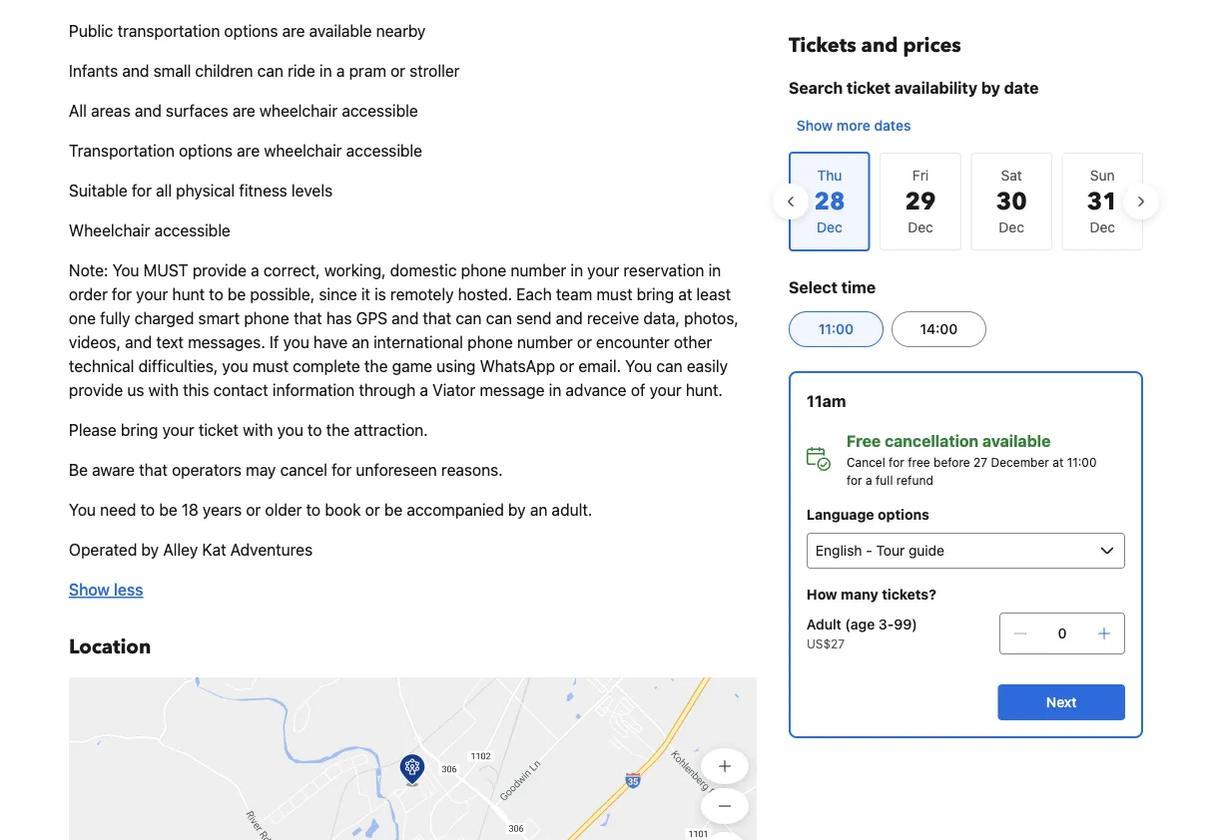 Task type: locate. For each thing, give the bounding box(es) containing it.
1 vertical spatial you
[[222, 357, 248, 376]]

and left text
[[125, 333, 152, 352]]

you up of
[[625, 357, 652, 376]]

number down the send
[[517, 333, 573, 352]]

you need to be 18 years or older to book or be accompanied by an adult.
[[69, 501, 592, 520]]

all
[[156, 181, 172, 200]]

dec inside fri 29 dec
[[908, 219, 933, 236]]

or right pram
[[390, 61, 405, 80]]

an
[[352, 333, 369, 352], [530, 501, 547, 520]]

0 horizontal spatial show
[[69, 581, 110, 600]]

be down unforeseen
[[384, 501, 402, 520]]

1 vertical spatial must
[[253, 357, 289, 376]]

may
[[246, 461, 276, 480]]

for down cancel
[[847, 473, 862, 487]]

1 horizontal spatial ticket
[[847, 78, 891, 97]]

for
[[132, 181, 152, 200], [112, 285, 132, 304], [889, 455, 904, 469], [332, 461, 352, 480], [847, 473, 862, 487]]

2 vertical spatial accessible
[[154, 221, 230, 240]]

1 vertical spatial available
[[982, 432, 1051, 451]]

be up smart
[[228, 285, 246, 304]]

1 horizontal spatial the
[[364, 357, 388, 376]]

show for show more dates
[[797, 117, 833, 134]]

an down gps on the left top
[[352, 333, 369, 352]]

that left has
[[294, 309, 322, 328]]

0 horizontal spatial dec
[[908, 219, 933, 236]]

the down information
[[326, 421, 350, 440]]

0 horizontal spatial with
[[148, 381, 179, 400]]

1 horizontal spatial 11:00
[[1067, 455, 1097, 469]]

1 horizontal spatial be
[[228, 285, 246, 304]]

are
[[282, 21, 305, 40], [232, 101, 255, 120], [237, 141, 260, 160]]

you up contact
[[222, 357, 248, 376]]

0 vertical spatial wheelchair
[[259, 101, 338, 120]]

by left date
[[981, 78, 1000, 97]]

1 horizontal spatial by
[[508, 501, 526, 520]]

send
[[516, 309, 552, 328]]

2 horizontal spatial you
[[625, 357, 652, 376]]

dec down 31
[[1090, 219, 1115, 236]]

0 vertical spatial available
[[309, 21, 372, 40]]

wheelchair accessible
[[69, 221, 230, 240]]

transportation options are wheelchair accessible
[[69, 141, 422, 160]]

1 horizontal spatial you
[[112, 261, 139, 280]]

a left pram
[[336, 61, 345, 80]]

11:00 right december
[[1067, 455, 1097, 469]]

is
[[375, 285, 386, 304]]

your up team
[[587, 261, 619, 280]]

0
[[1058, 625, 1067, 642]]

1 vertical spatial an
[[530, 501, 547, 520]]

your up charged
[[136, 285, 168, 304]]

attraction.
[[354, 421, 428, 440]]

wheelchair up "levels"
[[264, 141, 342, 160]]

0 vertical spatial are
[[282, 21, 305, 40]]

by left 'adult.'
[[508, 501, 526, 520]]

are up transportation options are wheelchair accessible
[[232, 101, 255, 120]]

0 horizontal spatial at
[[678, 285, 692, 304]]

0 horizontal spatial 11:00
[[818, 321, 854, 337]]

next button
[[998, 685, 1125, 721]]

2 horizontal spatial dec
[[1090, 219, 1115, 236]]

be inside note: you must provide a correct, working, domestic phone number in your reservation in order for your hunt to be possible, since it is remotely hosted. each team must bring at least one fully charged smart phone that has gps and that can can send and receive data, photos, videos, and text messages. if you have an international phone number or encounter other technical difficulties, you must complete the game using whatsapp or email. you can easily provide us with this contact information through a viator message in advance of your hunt.
[[228, 285, 246, 304]]

fri
[[912, 167, 929, 184]]

0 horizontal spatial must
[[253, 357, 289, 376]]

14:00
[[920, 321, 958, 337]]

1 horizontal spatial at
[[1053, 455, 1064, 469]]

full
[[876, 473, 893, 487]]

region
[[773, 144, 1159, 260]]

and right 'areas'
[[135, 101, 162, 120]]

3 dec from the left
[[1090, 219, 1115, 236]]

1 horizontal spatial show
[[797, 117, 833, 134]]

available up pram
[[309, 21, 372, 40]]

11:00
[[818, 321, 854, 337], [1067, 455, 1097, 469]]

1 horizontal spatial that
[[294, 309, 322, 328]]

dec down 30
[[999, 219, 1024, 236]]

you right if
[[283, 333, 309, 352]]

number up each at the top left
[[511, 261, 566, 280]]

transportation
[[117, 21, 220, 40]]

at
[[678, 285, 692, 304], [1053, 455, 1064, 469]]

ticket up show more dates
[[847, 78, 891, 97]]

information
[[272, 381, 355, 400]]

1 horizontal spatial available
[[982, 432, 1051, 451]]

0 vertical spatial at
[[678, 285, 692, 304]]

2 vertical spatial phone
[[467, 333, 513, 352]]

99)
[[894, 616, 917, 633]]

to up smart
[[209, 285, 223, 304]]

the up through
[[364, 357, 388, 376]]

available inside free cancellation available cancel for free before 27 december at 11:00 for a full refund
[[982, 432, 1051, 451]]

be left 18
[[159, 501, 177, 520]]

before
[[934, 455, 970, 469]]

options up physical
[[179, 141, 233, 160]]

options up the infants and small children can ride in a pram or stroller
[[224, 21, 278, 40]]

has
[[326, 309, 352, 328]]

sun 31 dec
[[1087, 167, 1118, 236]]

2 dec from the left
[[999, 219, 1024, 236]]

0 horizontal spatial ticket
[[198, 421, 238, 440]]

you right note:
[[112, 261, 139, 280]]

1 vertical spatial the
[[326, 421, 350, 440]]

that right aware
[[139, 461, 168, 480]]

2 vertical spatial you
[[277, 421, 303, 440]]

1 horizontal spatial with
[[243, 421, 273, 440]]

hosted.
[[458, 285, 512, 304]]

with right us at the left
[[148, 381, 179, 400]]

2 vertical spatial options
[[878, 507, 929, 523]]

phone up hosted.
[[461, 261, 506, 280]]

gps
[[356, 309, 387, 328]]

1 vertical spatial number
[[517, 333, 573, 352]]

other
[[674, 333, 712, 352]]

map region
[[0, 624, 760, 841]]

provide down technical
[[69, 381, 123, 400]]

0 horizontal spatial by
[[141, 541, 159, 560]]

are down all areas and surfaces are wheelchair accessible
[[237, 141, 260, 160]]

children
[[195, 61, 253, 80]]

by left the alley at the bottom left of the page
[[141, 541, 159, 560]]

must
[[596, 285, 633, 304], [253, 357, 289, 376]]

order
[[69, 285, 108, 304]]

show left less
[[69, 581, 110, 600]]

bring up data,
[[637, 285, 674, 304]]

18
[[182, 501, 199, 520]]

each
[[516, 285, 552, 304]]

0 vertical spatial phone
[[461, 261, 506, 280]]

1 vertical spatial with
[[243, 421, 273, 440]]

and up the international
[[392, 309, 419, 328]]

at left least
[[678, 285, 692, 304]]

0 vertical spatial by
[[981, 78, 1000, 97]]

the inside note: you must provide a correct, working, domestic phone number in your reservation in order for your hunt to be possible, since it is remotely hosted. each team must bring at least one fully charged smart phone that has gps and that can can send and receive data, photos, videos, and text messages. if you have an international phone number or encounter other technical difficulties, you must complete the game using whatsapp or email. you can easily provide us with this contact information through a viator message in advance of your hunt.
[[364, 357, 388, 376]]

note:
[[69, 261, 108, 280]]

you up be aware that operators may cancel for unforeseen reasons.
[[277, 421, 303, 440]]

to
[[209, 285, 223, 304], [307, 421, 322, 440], [140, 501, 155, 520], [306, 501, 321, 520]]

a down game
[[420, 381, 428, 400]]

a left full
[[866, 473, 872, 487]]

your down 'this'
[[162, 421, 194, 440]]

smart
[[198, 309, 240, 328]]

show for show less
[[69, 581, 110, 600]]

1 horizontal spatial bring
[[637, 285, 674, 304]]

an left 'adult.'
[[530, 501, 547, 520]]

difficulties,
[[138, 357, 218, 376]]

2 vertical spatial you
[[69, 501, 96, 520]]

bring down us at the left
[[121, 421, 158, 440]]

phone
[[461, 261, 506, 280], [244, 309, 289, 328], [467, 333, 513, 352]]

must
[[144, 261, 188, 280]]

you
[[283, 333, 309, 352], [222, 357, 248, 376], [277, 421, 303, 440]]

0 vertical spatial show
[[797, 117, 833, 134]]

phone up whatsapp
[[467, 333, 513, 352]]

areas
[[91, 101, 130, 120]]

accessible
[[342, 101, 418, 120], [346, 141, 422, 160], [154, 221, 230, 240]]

in left advance
[[549, 381, 561, 400]]

1 vertical spatial at
[[1053, 455, 1064, 469]]

small
[[153, 61, 191, 80]]

you left need on the bottom left of page
[[69, 501, 96, 520]]

0 vertical spatial the
[[364, 357, 388, 376]]

show down search
[[797, 117, 833, 134]]

0 vertical spatial must
[[596, 285, 633, 304]]

options down refund
[[878, 507, 929, 523]]

available
[[309, 21, 372, 40], [982, 432, 1051, 451]]

0 horizontal spatial that
[[139, 461, 168, 480]]

available up december
[[982, 432, 1051, 451]]

0 horizontal spatial available
[[309, 21, 372, 40]]

11:00 down select time
[[818, 321, 854, 337]]

a up possible,
[[251, 261, 259, 280]]

reservation
[[623, 261, 704, 280]]

0 vertical spatial an
[[352, 333, 369, 352]]

0 vertical spatial you
[[283, 333, 309, 352]]

1 dec from the left
[[908, 219, 933, 236]]

0 horizontal spatial the
[[326, 421, 350, 440]]

possible,
[[250, 285, 315, 304]]

select time
[[789, 278, 876, 297]]

unforeseen
[[356, 461, 437, 480]]

1 vertical spatial ticket
[[198, 421, 238, 440]]

ticket up 'operators'
[[198, 421, 238, 440]]

must up receive
[[596, 285, 633, 304]]

dec
[[908, 219, 933, 236], [999, 219, 1024, 236], [1090, 219, 1115, 236]]

region containing 29
[[773, 144, 1159, 260]]

or
[[390, 61, 405, 80], [577, 333, 592, 352], [559, 357, 574, 376], [246, 501, 261, 520], [365, 501, 380, 520]]

since
[[319, 285, 357, 304]]

all areas and surfaces are wheelchair accessible
[[69, 101, 418, 120]]

and
[[861, 32, 898, 59], [122, 61, 149, 80], [135, 101, 162, 120], [392, 309, 419, 328], [556, 309, 583, 328], [125, 333, 152, 352]]

the
[[364, 357, 388, 376], [326, 421, 350, 440]]

for up fully
[[112, 285, 132, 304]]

0 vertical spatial with
[[148, 381, 179, 400]]

1 vertical spatial bring
[[121, 421, 158, 440]]

1 horizontal spatial dec
[[999, 219, 1024, 236]]

free
[[908, 455, 930, 469]]

1 horizontal spatial provide
[[192, 261, 247, 280]]

dec inside sat 30 dec
[[999, 219, 1024, 236]]

many
[[841, 587, 878, 603]]

with up may
[[243, 421, 273, 440]]

or left older
[[246, 501, 261, 520]]

have
[[313, 333, 348, 352]]

and down team
[[556, 309, 583, 328]]

to down information
[[307, 421, 322, 440]]

adult (age 3-99) us$27
[[807, 616, 917, 651]]

1 vertical spatial 11:00
[[1067, 455, 1097, 469]]

1 vertical spatial provide
[[69, 381, 123, 400]]

dec inside sun 31 dec
[[1090, 219, 1115, 236]]

options for transportation
[[179, 141, 233, 160]]

phone up if
[[244, 309, 289, 328]]

wheelchair down ride on the left
[[259, 101, 338, 120]]

suitable
[[69, 181, 127, 200]]

provide up hunt
[[192, 261, 247, 280]]

operated by alley kat adventures
[[69, 541, 313, 560]]

that down remotely
[[423, 309, 451, 328]]

2 vertical spatial are
[[237, 141, 260, 160]]

language
[[807, 507, 874, 523]]

1 vertical spatial by
[[508, 501, 526, 520]]

0 horizontal spatial an
[[352, 333, 369, 352]]

0 horizontal spatial provide
[[69, 381, 123, 400]]

1 vertical spatial show
[[69, 581, 110, 600]]

or up the email.
[[577, 333, 592, 352]]

years
[[203, 501, 242, 520]]

a
[[336, 61, 345, 80], [251, 261, 259, 280], [420, 381, 428, 400], [866, 473, 872, 487]]

cancel
[[847, 455, 885, 469]]

1 vertical spatial options
[[179, 141, 233, 160]]

are up ride on the left
[[282, 21, 305, 40]]

options
[[224, 21, 278, 40], [179, 141, 233, 160], [878, 507, 929, 523]]

contact
[[213, 381, 268, 400]]

0 vertical spatial bring
[[637, 285, 674, 304]]

encounter
[[596, 333, 670, 352]]

0 vertical spatial you
[[112, 261, 139, 280]]

0 vertical spatial provide
[[192, 261, 247, 280]]

complete
[[293, 357, 360, 376]]

ride
[[288, 61, 315, 80]]

be aware that operators may cancel for unforeseen reasons.
[[69, 461, 503, 480]]

0 vertical spatial number
[[511, 261, 566, 280]]

at right december
[[1053, 455, 1064, 469]]

operated
[[69, 541, 137, 560]]

show more dates
[[797, 117, 911, 134]]

dec down 29
[[908, 219, 933, 236]]

for right cancel
[[332, 461, 352, 480]]

must down if
[[253, 357, 289, 376]]

that
[[294, 309, 322, 328], [423, 309, 451, 328], [139, 461, 168, 480]]

1 vertical spatial accessible
[[346, 141, 422, 160]]

29
[[905, 185, 936, 218]]

show more dates button
[[789, 108, 919, 144]]

30
[[996, 185, 1027, 218]]



Task type: describe. For each thing, give the bounding box(es) containing it.
please
[[69, 421, 117, 440]]

data,
[[643, 309, 680, 328]]

text
[[156, 333, 184, 352]]

1 horizontal spatial must
[[596, 285, 633, 304]]

photos,
[[684, 309, 739, 328]]

whatsapp
[[480, 357, 555, 376]]

reasons.
[[441, 461, 503, 480]]

adult
[[807, 616, 841, 633]]

1 vertical spatial are
[[232, 101, 255, 120]]

in up least
[[708, 261, 721, 280]]

stroller
[[410, 61, 460, 80]]

be
[[69, 461, 88, 480]]

charged
[[134, 309, 194, 328]]

to inside note: you must provide a correct, working, domestic phone number in your reservation in order for your hunt to be possible, since it is remotely hosted. each team must bring at least one fully charged smart phone that has gps and that can can send and receive data, photos, videos, and text messages. if you have an international phone number or encounter other technical difficulties, you must complete the game using whatsapp or email. you can easily provide us with this contact information through a viator message in advance of your hunt.
[[209, 285, 223, 304]]

book
[[325, 501, 361, 520]]

remotely
[[390, 285, 454, 304]]

public
[[69, 21, 113, 40]]

in up team
[[570, 261, 583, 280]]

correct,
[[263, 261, 320, 280]]

with inside note: you must provide a correct, working, domestic phone number in your reservation in order for your hunt to be possible, since it is remotely hosted. each team must bring at least one fully charged smart phone that has gps and that can can send and receive data, photos, videos, and text messages. if you have an international phone number or encounter other technical difficulties, you must complete the game using whatsapp or email. you can easily provide us with this contact information through a viator message in advance of your hunt.
[[148, 381, 179, 400]]

2 vertical spatial by
[[141, 541, 159, 560]]

11:00 inside free cancellation available cancel for free before 27 december at 11:00 for a full refund
[[1067, 455, 1097, 469]]

1 horizontal spatial an
[[530, 501, 547, 520]]

2 horizontal spatial by
[[981, 78, 1000, 97]]

dates
[[874, 117, 911, 134]]

of
[[631, 381, 645, 400]]

2 horizontal spatial be
[[384, 501, 402, 520]]

videos,
[[69, 333, 121, 352]]

advance
[[566, 381, 627, 400]]

a inside free cancellation available cancel for free before 27 december at 11:00 for a full refund
[[866, 473, 872, 487]]

accompanied
[[407, 501, 504, 520]]

an inside note: you must provide a correct, working, domestic phone number in your reservation in order for your hunt to be possible, since it is remotely hosted. each team must bring at least one fully charged smart phone that has gps and that can can send and receive data, photos, videos, and text messages. if you have an international phone number or encounter other technical difficulties, you must complete the game using whatsapp or email. you can easily provide us with this contact information through a viator message in advance of your hunt.
[[352, 333, 369, 352]]

for inside note: you must provide a correct, working, domestic phone number in your reservation in order for your hunt to be possible, since it is remotely hosted. each team must bring at least one fully charged smart phone that has gps and that can can send and receive data, photos, videos, and text messages. if you have an international phone number or encounter other technical difficulties, you must complete the game using whatsapp or email. you can easily provide us with this contact information through a viator message in advance of your hunt.
[[112, 285, 132, 304]]

infants
[[69, 61, 118, 80]]

your right of
[[650, 381, 681, 400]]

0 horizontal spatial bring
[[121, 421, 158, 440]]

1 vertical spatial wheelchair
[[264, 141, 342, 160]]

how many tickets?
[[807, 587, 936, 603]]

(age
[[845, 616, 875, 633]]

0 vertical spatial ticket
[[847, 78, 891, 97]]

or right 'book'
[[365, 501, 380, 520]]

2 horizontal spatial that
[[423, 309, 451, 328]]

0 horizontal spatial be
[[159, 501, 177, 520]]

nearby
[[376, 21, 426, 40]]

availability
[[894, 78, 977, 97]]

location
[[69, 634, 151, 661]]

at inside free cancellation available cancel for free before 27 december at 11:00 for a full refund
[[1053, 455, 1064, 469]]

note: you must provide a correct, working, domestic phone number in your reservation in order for your hunt to be possible, since it is remotely hosted. each team must bring at least one fully charged smart phone that has gps and that can can send and receive data, photos, videos, and text messages. if you have an international phone number or encounter other technical difficulties, you must complete the game using whatsapp or email. you can easily provide us with this contact information through a viator message in advance of your hunt.
[[69, 261, 739, 400]]

options for language
[[878, 507, 929, 523]]

infants and small children can ride in a pram or stroller
[[69, 61, 460, 80]]

3-
[[878, 616, 894, 633]]

refund
[[896, 473, 933, 487]]

kat
[[202, 541, 226, 560]]

to right need on the bottom left of page
[[140, 501, 155, 520]]

viator
[[432, 381, 475, 400]]

cancel
[[280, 461, 327, 480]]

adventures
[[230, 541, 313, 560]]

free
[[847, 432, 881, 451]]

messages.
[[188, 333, 265, 352]]

if
[[270, 333, 279, 352]]

free cancellation available cancel for free before 27 december at 11:00 for a full refund
[[847, 432, 1097, 487]]

physical
[[176, 181, 235, 200]]

sat 30 dec
[[996, 167, 1027, 236]]

1 vertical spatial phone
[[244, 309, 289, 328]]

public transportation options are available nearby
[[69, 21, 426, 40]]

0 vertical spatial options
[[224, 21, 278, 40]]

dec for 29
[[908, 219, 933, 236]]

language options
[[807, 507, 929, 523]]

1 vertical spatial you
[[625, 357, 652, 376]]

0 vertical spatial 11:00
[[818, 321, 854, 337]]

for up full
[[889, 455, 904, 469]]

least
[[696, 285, 731, 304]]

date
[[1004, 78, 1039, 97]]

alley
[[163, 541, 198, 560]]

0 vertical spatial accessible
[[342, 101, 418, 120]]

how
[[807, 587, 837, 603]]

older
[[265, 501, 302, 520]]

to left 'book'
[[306, 501, 321, 520]]

sat
[[1001, 167, 1022, 184]]

bring inside note: you must provide a correct, working, domestic phone number in your reservation in order for your hunt to be possible, since it is remotely hosted. each team must bring at least one fully charged smart phone that has gps and that can can send and receive data, photos, videos, and text messages. if you have an international phone number or encounter other technical difficulties, you must complete the game using whatsapp or email. you can easily provide us with this contact information through a viator message in advance of your hunt.
[[637, 285, 674, 304]]

surfaces
[[166, 101, 228, 120]]

or left the email.
[[559, 357, 574, 376]]

for left all
[[132, 181, 152, 200]]

tickets?
[[882, 587, 936, 603]]

in right ride on the left
[[319, 61, 332, 80]]

aware
[[92, 461, 135, 480]]

transportation
[[69, 141, 175, 160]]

at inside note: you must provide a correct, working, domestic phone number in your reservation in order for your hunt to be possible, since it is remotely hosted. each team must bring at least one fully charged smart phone that has gps and that can can send and receive data, photos, videos, and text messages. if you have an international phone number or encounter other technical difficulties, you must complete the game using whatsapp or email. you can easily provide us with this contact information through a viator message in advance of your hunt.
[[678, 285, 692, 304]]

select
[[789, 278, 838, 297]]

through
[[359, 381, 416, 400]]

and left prices
[[861, 32, 898, 59]]

show less
[[69, 581, 143, 600]]

31
[[1087, 185, 1118, 218]]

using
[[437, 357, 476, 376]]

hunt
[[172, 285, 205, 304]]

dec for 30
[[999, 219, 1024, 236]]

message
[[479, 381, 545, 400]]

fri 29 dec
[[905, 167, 936, 236]]

time
[[841, 278, 876, 297]]

and left small
[[122, 61, 149, 80]]

sun
[[1090, 167, 1115, 184]]

0 horizontal spatial you
[[69, 501, 96, 520]]

it
[[361, 285, 370, 304]]

adult.
[[552, 501, 592, 520]]

all
[[69, 101, 87, 120]]

fitness
[[239, 181, 287, 200]]

27
[[973, 455, 988, 469]]

search ticket availability by date
[[789, 78, 1039, 97]]

less
[[114, 581, 143, 600]]

pram
[[349, 61, 386, 80]]

us
[[127, 381, 144, 400]]

email.
[[578, 357, 621, 376]]

dec for 31
[[1090, 219, 1115, 236]]



Task type: vqa. For each thing, say whether or not it's contained in the screenshot.
Round corresponding to Charlotte to Punta Cana
no



